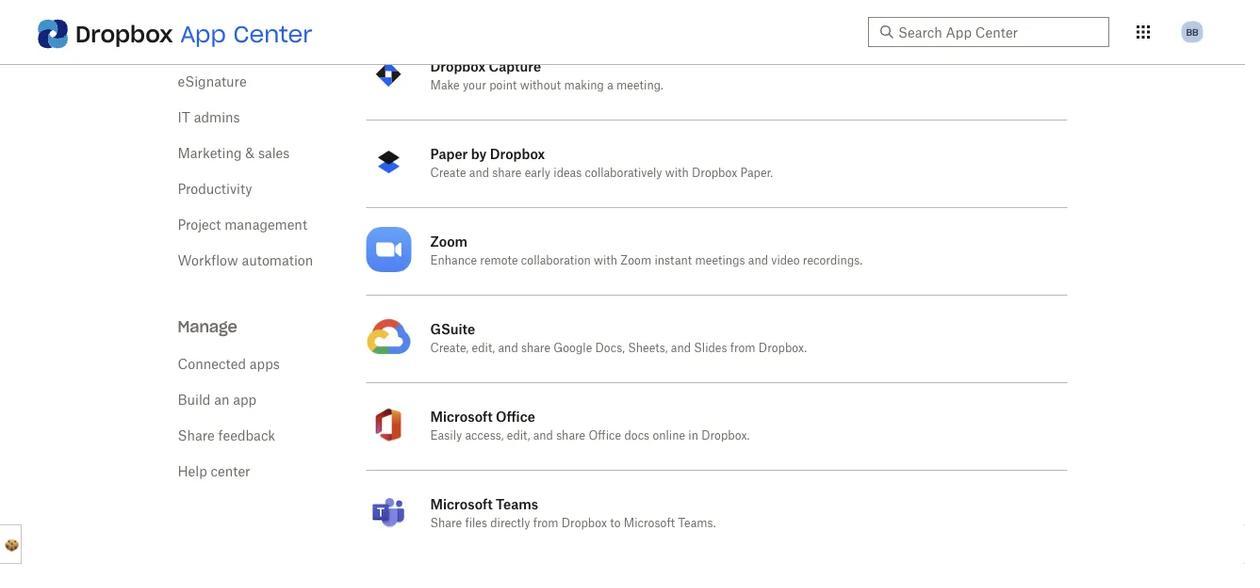 Task type: vqa. For each thing, say whether or not it's contained in the screenshot.


Task type: locate. For each thing, give the bounding box(es) containing it.
1 horizontal spatial zoom
[[621, 256, 652, 267]]

productivity link
[[178, 183, 252, 196]]

share
[[178, 430, 215, 443], [431, 519, 462, 530]]

edit,
[[472, 343, 495, 355], [507, 431, 530, 442]]

1 vertical spatial share
[[431, 519, 462, 530]]

0 horizontal spatial zoom
[[431, 233, 468, 249]]

1 vertical spatial dropbox.
[[702, 431, 750, 442]]

dropbox up make
[[431, 58, 486, 74]]

share inside paper by dropbox create and share early ideas collaboratively with dropbox paper.
[[493, 168, 522, 179]]

1 vertical spatial edit,
[[507, 431, 530, 442]]

dropbox.
[[759, 343, 807, 355], [702, 431, 750, 442]]

0 vertical spatial share
[[178, 430, 215, 443]]

dropbox. inside "gsuite create, edit, and share google docs, sheets, and slides from dropbox."
[[759, 343, 807, 355]]

and inside paper by dropbox create and share early ideas collaboratively with dropbox paper.
[[469, 168, 490, 179]]

microsoft right to
[[624, 519, 675, 530]]

marketing
[[178, 147, 242, 160]]

dropbox. right in
[[702, 431, 750, 442]]

management
[[225, 219, 307, 232]]

office left docs
[[589, 431, 622, 442]]

project management link
[[178, 219, 307, 232]]

share feedback
[[178, 430, 276, 443]]

zoom up enhance
[[431, 233, 468, 249]]

1 vertical spatial microsoft
[[431, 497, 493, 513]]

0 vertical spatial from
[[731, 343, 756, 355]]

esignature
[[178, 75, 247, 89]]

automation
[[242, 255, 313, 268]]

0 horizontal spatial from
[[533, 519, 559, 530]]

microsoft up easily
[[431, 409, 493, 425]]

and
[[469, 168, 490, 179], [749, 256, 769, 267], [498, 343, 518, 355], [671, 343, 691, 355], [533, 431, 554, 442]]

to
[[610, 519, 621, 530]]

0 vertical spatial share
[[493, 168, 522, 179]]

0 vertical spatial zoom
[[431, 233, 468, 249]]

and left "video"
[[749, 256, 769, 267]]

edit, inside "gsuite create, edit, and share google docs, sheets, and slides from dropbox."
[[472, 343, 495, 355]]

0 vertical spatial with
[[666, 168, 689, 179]]

paper by dropbox create and share early ideas collaboratively with dropbox paper.
[[431, 146, 773, 179]]

0 horizontal spatial dropbox.
[[702, 431, 750, 442]]

share left files on the bottom left of the page
[[431, 519, 462, 530]]

docs,
[[596, 343, 625, 355]]

share left the early
[[493, 168, 522, 179]]

dropbox. inside the microsoft office easily access, edit, and share office docs online in dropbox.
[[702, 431, 750, 442]]

with right collaboration
[[594, 256, 618, 267]]

share down build
[[178, 430, 215, 443]]

and right access,
[[533, 431, 554, 442]]

a
[[608, 80, 614, 91]]

share
[[493, 168, 522, 179], [521, 343, 551, 355], [557, 431, 586, 442]]

microsoft inside the microsoft office easily access, edit, and share office docs online in dropbox.
[[431, 409, 493, 425]]

zoom enhance remote collaboration with zoom instant meetings and video recordings.
[[431, 233, 863, 267]]

paper
[[431, 146, 468, 162]]

docs
[[625, 431, 650, 442]]

ideas
[[554, 168, 582, 179]]

recordings.
[[803, 256, 863, 267]]

sales
[[258, 147, 290, 160]]

productivity
[[178, 183, 252, 196]]

and right create,
[[498, 343, 518, 355]]

1 horizontal spatial dropbox.
[[759, 343, 807, 355]]

google
[[554, 343, 593, 355]]

by
[[471, 146, 487, 162]]

1 horizontal spatial from
[[731, 343, 756, 355]]

1 vertical spatial office
[[589, 431, 622, 442]]

0 vertical spatial dropbox.
[[759, 343, 807, 355]]

zoom
[[431, 233, 468, 249], [621, 256, 652, 267]]

gsuite create, edit, and share google docs, sheets, and slides from dropbox.
[[431, 321, 807, 355]]

0 horizontal spatial office
[[496, 409, 536, 425]]

share left docs
[[557, 431, 586, 442]]

share inside the microsoft office easily access, edit, and share office docs online in dropbox.
[[557, 431, 586, 442]]

share left google
[[521, 343, 551, 355]]

workflow automation link
[[178, 255, 313, 268]]

1 vertical spatial from
[[533, 519, 559, 530]]

from right slides
[[731, 343, 756, 355]]

create,
[[431, 343, 469, 355]]

help center link
[[178, 466, 250, 479]]

in
[[689, 431, 699, 442]]

feedback
[[218, 430, 276, 443]]

microsoft for microsoft office
[[431, 409, 493, 425]]

dropbox app center
[[75, 19, 313, 48]]

dropbox inside microsoft teams share files directly from dropbox to microsoft teams.
[[562, 519, 607, 530]]

it
[[178, 111, 190, 124]]

0 vertical spatial edit,
[[472, 343, 495, 355]]

Search App Center text field
[[899, 22, 1099, 42]]

making
[[564, 80, 604, 91]]

edit, right access,
[[507, 431, 530, 442]]

share inside "gsuite create, edit, and share google docs, sheets, and slides from dropbox."
[[521, 343, 551, 355]]

dropbox inside the dropbox capture make your point without making a meeting.
[[431, 58, 486, 74]]

from inside microsoft teams share files directly from dropbox to microsoft teams.
[[533, 519, 559, 530]]

and down 'by'
[[469, 168, 490, 179]]

1 vertical spatial with
[[594, 256, 618, 267]]

dropbox left to
[[562, 519, 607, 530]]

it admins
[[178, 111, 240, 124]]

0 horizontal spatial with
[[594, 256, 618, 267]]

2 vertical spatial share
[[557, 431, 586, 442]]

workflow automation
[[178, 255, 313, 268]]

collaboratively
[[585, 168, 663, 179]]

build an app
[[178, 394, 257, 407]]

office up access,
[[496, 409, 536, 425]]

1 horizontal spatial edit,
[[507, 431, 530, 442]]

files
[[465, 519, 487, 530]]

microsoft
[[431, 409, 493, 425], [431, 497, 493, 513], [624, 519, 675, 530]]

1 horizontal spatial share
[[431, 519, 462, 530]]

0 horizontal spatial edit,
[[472, 343, 495, 355]]

0 vertical spatial microsoft
[[431, 409, 493, 425]]

&
[[245, 147, 255, 160]]

office
[[496, 409, 536, 425], [589, 431, 622, 442]]

1 horizontal spatial with
[[666, 168, 689, 179]]

dropbox. right slides
[[759, 343, 807, 355]]

with right collaboratively
[[666, 168, 689, 179]]

help
[[178, 466, 207, 479]]

from
[[731, 343, 756, 355], [533, 519, 559, 530]]

microsoft up files on the bottom left of the page
[[431, 497, 493, 513]]

1 horizontal spatial office
[[589, 431, 622, 442]]

marketing & sales
[[178, 147, 290, 160]]

instant
[[655, 256, 692, 267]]

dropbox
[[75, 19, 173, 48], [431, 58, 486, 74], [490, 146, 545, 162], [692, 168, 738, 179], [562, 519, 607, 530]]

teams.
[[678, 519, 716, 530]]

with
[[666, 168, 689, 179], [594, 256, 618, 267]]

workflow
[[178, 255, 238, 268]]

dropbox left app
[[75, 19, 173, 48]]

build
[[178, 394, 211, 407]]

from down teams
[[533, 519, 559, 530]]

1 vertical spatial share
[[521, 343, 551, 355]]

share feedback link
[[178, 430, 276, 443]]

zoom left instant
[[621, 256, 652, 267]]

edit, right create,
[[472, 343, 495, 355]]



Task type: describe. For each thing, give the bounding box(es) containing it.
an
[[214, 394, 230, 407]]

point
[[490, 80, 517, 91]]

meeting.
[[617, 80, 664, 91]]

dropbox. for microsoft office
[[702, 431, 750, 442]]

0 horizontal spatial share
[[178, 430, 215, 443]]

bb
[[1187, 26, 1199, 38]]

dropbox left paper.
[[692, 168, 738, 179]]

directly
[[491, 519, 530, 530]]

meetings
[[695, 256, 745, 267]]

dropbox capture make your point without making a meeting.
[[431, 58, 664, 91]]

paper.
[[741, 168, 773, 179]]

esignature link
[[178, 75, 247, 89]]

app
[[180, 19, 226, 48]]

collaboration
[[521, 256, 591, 267]]

project management
[[178, 219, 307, 232]]

connected apps
[[178, 358, 280, 372]]

bb button
[[1178, 17, 1208, 47]]

easily
[[431, 431, 462, 442]]

help center
[[178, 466, 250, 479]]

connected apps link
[[178, 358, 280, 372]]

dropbox. for gsuite
[[759, 343, 807, 355]]

center
[[233, 19, 313, 48]]

microsoft teams share files directly from dropbox to microsoft teams.
[[431, 497, 716, 530]]

from inside "gsuite create, edit, and share google docs, sheets, and slides from dropbox."
[[731, 343, 756, 355]]

with inside zoom enhance remote collaboration with zoom instant meetings and video recordings.
[[594, 256, 618, 267]]

create
[[431, 168, 466, 179]]

share inside microsoft teams share files directly from dropbox to microsoft teams.
[[431, 519, 462, 530]]

sheets,
[[628, 343, 668, 355]]

center
[[211, 466, 250, 479]]

without
[[520, 80, 561, 91]]

with inside paper by dropbox create and share early ideas collaboratively with dropbox paper.
[[666, 168, 689, 179]]

education
[[178, 40, 241, 53]]

microsoft for microsoft teams
[[431, 497, 493, 513]]

apps
[[250, 358, 280, 372]]

and inside zoom enhance remote collaboration with zoom instant meetings and video recordings.
[[749, 256, 769, 267]]

online
[[653, 431, 686, 442]]

make
[[431, 80, 460, 91]]

admins
[[194, 111, 240, 124]]

dropbox up the early
[[490, 146, 545, 162]]

video
[[772, 256, 800, 267]]

gsuite
[[431, 321, 476, 337]]

connected
[[178, 358, 246, 372]]

access,
[[465, 431, 504, 442]]

2 vertical spatial microsoft
[[624, 519, 675, 530]]

0 vertical spatial office
[[496, 409, 536, 425]]

manage
[[178, 317, 237, 337]]

and inside the microsoft office easily access, edit, and share office docs online in dropbox.
[[533, 431, 554, 442]]

capture
[[489, 58, 541, 74]]

your
[[463, 80, 487, 91]]

teams
[[496, 497, 539, 513]]

early
[[525, 168, 551, 179]]

remote
[[480, 256, 518, 267]]

1 vertical spatial zoom
[[621, 256, 652, 267]]

microsoft office easily access, edit, and share office docs online in dropbox.
[[431, 409, 750, 442]]

edit, inside the microsoft office easily access, edit, and share office docs online in dropbox.
[[507, 431, 530, 442]]

slides
[[694, 343, 728, 355]]

it admins link
[[178, 111, 240, 124]]

education link
[[178, 40, 241, 53]]

enhance
[[431, 256, 477, 267]]

project
[[178, 219, 221, 232]]

build an app link
[[178, 394, 257, 407]]

app
[[233, 394, 257, 407]]

marketing & sales link
[[178, 147, 290, 160]]

and left slides
[[671, 343, 691, 355]]



